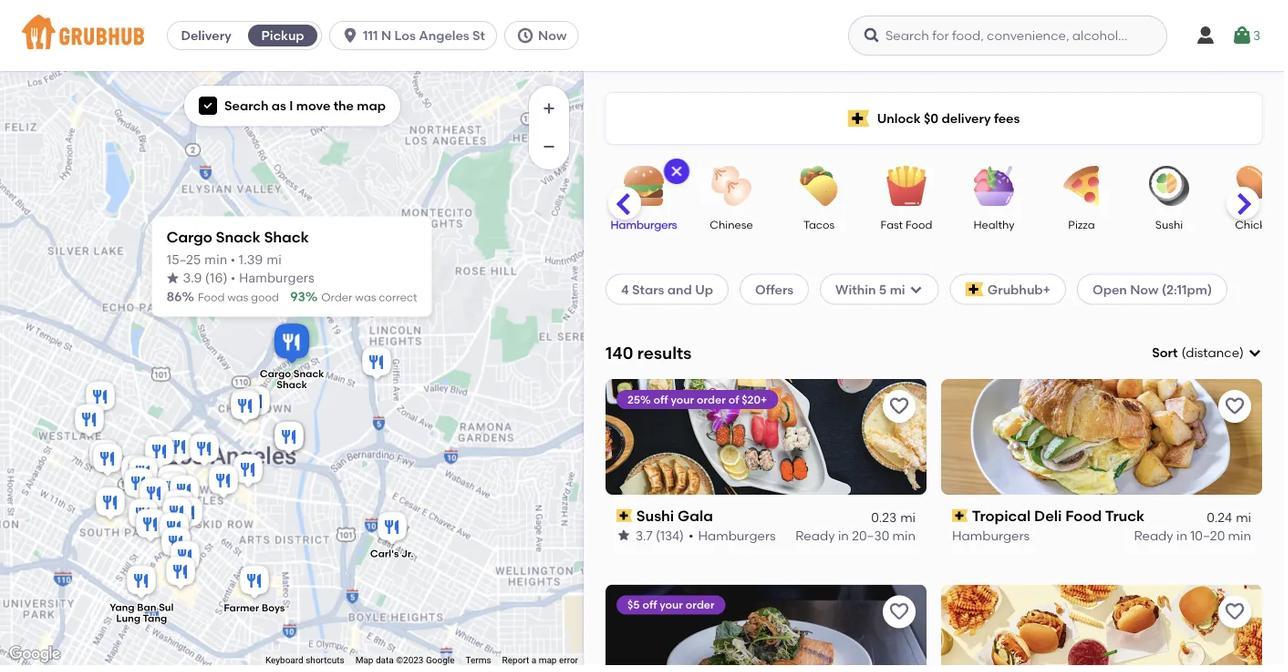 Task type: locate. For each thing, give the bounding box(es) containing it.
order
[[321, 291, 352, 304]]

was for 93
[[355, 291, 376, 304]]

4 stars and up
[[621, 282, 713, 297]]

111 n los angeles st
[[363, 28, 485, 43]]

• down gala
[[688, 528, 694, 543]]

vegan hooligans image
[[170, 495, 206, 535]]

hamburgers inside map region
[[239, 272, 315, 285]]

sushi image
[[1137, 166, 1201, 206]]

shack down cargo snack shack image
[[277, 379, 307, 391]]

tropical deli food truck image
[[205, 463, 242, 503]]

(134)
[[656, 528, 684, 543]]

report
[[502, 655, 529, 666]]

in for sushi gala
[[838, 528, 849, 543]]

( inside map region
[[205, 272, 210, 285]]

pickup button
[[245, 21, 321, 50]]

1 vertical spatial sushi
[[636, 507, 674, 525]]

0 vertical spatial grubhub plus flag logo image
[[848, 110, 870, 127]]

food right the deli
[[1065, 507, 1102, 525]]

min
[[204, 254, 227, 267], [892, 528, 916, 543], [1228, 528, 1251, 543]]

delivery
[[942, 111, 991, 126]]

•
[[231, 254, 235, 267], [231, 272, 235, 285], [688, 528, 694, 543]]

wild living foods image
[[159, 495, 195, 535]]

93 % order was correct
[[290, 289, 417, 305]]

0 horizontal spatial now
[[538, 28, 567, 43]]

0 horizontal spatial was
[[227, 291, 248, 304]]

shake shack logo image
[[941, 585, 1262, 667]]

0 vertical spatial order
[[697, 393, 726, 406]]

keyboard shortcuts button
[[265, 654, 344, 667]]

2 vertical spatial food
[[1065, 507, 1102, 525]]

0 horizontal spatial • hamburgers
[[231, 272, 315, 285]]

hill street bar & restaurant logo image
[[606, 585, 927, 667]]

fast food
[[881, 218, 932, 231]]

star icon image
[[616, 529, 631, 543]]

0 vertical spatial your
[[671, 393, 694, 406]]

mi right 1.39
[[266, 254, 282, 267]]

0 horizontal spatial )
[[223, 272, 227, 285]]

map right a at left
[[539, 655, 557, 666]]

save this restaurant image
[[888, 396, 910, 417], [1224, 396, 1246, 417], [1224, 602, 1246, 623]]

1 in from the left
[[838, 528, 849, 543]]

food for tropical deli food truck
[[1065, 507, 1102, 525]]

d-town burger bar image
[[166, 473, 202, 513]]

snack inside 'cargo snack shack 15–25 min • 1.39 mi'
[[216, 228, 261, 246]]

in
[[838, 528, 849, 543], [1176, 528, 1187, 543]]

1 horizontal spatial was
[[355, 291, 376, 304]]

was inside '86 % food was good'
[[227, 291, 248, 304]]

mi right 0.23
[[900, 509, 916, 525]]

open now (2:11pm)
[[1093, 282, 1212, 297]]

min up 16
[[204, 254, 227, 267]]

1 horizontal spatial now
[[1130, 282, 1159, 297]]

rating image
[[166, 272, 179, 284]]

1 horizontal spatial sushi
[[1155, 218, 1183, 231]]

in left 20–30
[[838, 528, 849, 543]]

1 % from the left
[[182, 289, 194, 305]]

mi
[[266, 254, 282, 267], [890, 282, 905, 297], [900, 509, 916, 525], [1236, 509, 1251, 525]]

0 horizontal spatial snack
[[216, 228, 261, 246]]

hamburgers
[[611, 218, 677, 231], [239, 272, 315, 285], [698, 528, 776, 543], [952, 528, 1030, 543]]

tang
[[143, 613, 167, 625]]

1 horizontal spatial )
[[1239, 345, 1244, 361]]

) inside map region
[[223, 272, 227, 285]]

min down 0.24 mi
[[1228, 528, 1251, 543]]

1 horizontal spatial cargo
[[260, 368, 291, 380]]

min down "0.23 mi"
[[892, 528, 916, 543]]

0 vertical spatial shack
[[264, 228, 309, 246]]

2 horizontal spatial food
[[1065, 507, 1102, 525]]

hamburgers down gala
[[698, 528, 776, 543]]

shack up 93
[[264, 228, 309, 246]]

1 vertical spatial off
[[642, 599, 657, 612]]

0 horizontal spatial grubhub plus flag logo image
[[848, 110, 870, 127]]

0 vertical spatial •
[[231, 254, 235, 267]]

svg image for 3
[[1231, 25, 1253, 47]]

cargo for cargo snack shack
[[260, 368, 291, 380]]

• hamburgers up good
[[231, 272, 315, 285]]

0 horizontal spatial sushi
[[636, 507, 674, 525]]

svg image right st
[[516, 26, 534, 45]]

1 horizontal spatial map
[[539, 655, 557, 666]]

healthy image
[[962, 166, 1026, 206]]

3 button
[[1231, 19, 1260, 52]]

1 vertical spatial shack
[[277, 379, 307, 391]]

% for 93
[[305, 289, 318, 305]]

20–30
[[852, 528, 889, 543]]

pickup
[[261, 28, 304, 43]]

off right 25%
[[653, 393, 668, 406]]

shack inside cargo snack shack
[[277, 379, 307, 391]]

habibi bites image
[[86, 437, 122, 477]]

svg image
[[1231, 25, 1253, 47], [341, 26, 359, 45], [669, 164, 684, 179]]

food inside '86 % food was good'
[[198, 291, 225, 304]]

google
[[426, 655, 455, 666]]

0.24 mi
[[1207, 509, 1251, 525]]

shack for cargo snack shack 15–25 min • 1.39 mi
[[264, 228, 309, 246]]

111 n los angeles st button
[[329, 21, 504, 50]]

• hamburgers for 16
[[231, 272, 315, 285]]

map right the
[[357, 98, 386, 114]]

off for $5
[[642, 599, 657, 612]]

snack inside cargo snack shack
[[293, 368, 324, 380]]

svg image left 3 button
[[1195, 25, 1217, 47]]

0.23 mi
[[871, 509, 916, 525]]

your right 25%
[[671, 393, 694, 406]]

grubhub plus flag logo image
[[848, 110, 870, 127], [965, 282, 984, 297]]

None field
[[1152, 344, 1262, 362]]

tropical deli food truck
[[972, 507, 1145, 525]]

now up plus icon
[[538, 28, 567, 43]]

delivery
[[181, 28, 231, 43]]

map
[[357, 98, 386, 114], [539, 655, 557, 666]]

2 % from the left
[[305, 289, 318, 305]]

0 vertical spatial snack
[[216, 228, 261, 246]]

1 horizontal spatial in
[[1176, 528, 1187, 543]]

1 vertical spatial (
[[1181, 345, 1186, 361]]

grubhub plus flag logo image left "grubhub+"
[[965, 282, 984, 297]]

cargo inside 'cargo snack shack 15–25 min • 1.39 mi'
[[166, 228, 212, 246]]

map region
[[0, 4, 623, 667]]

2 was from the left
[[355, 291, 376, 304]]

was for 86
[[227, 291, 248, 304]]

0 vertical spatial now
[[538, 28, 567, 43]]

$5
[[627, 599, 640, 612]]

• left 1.39
[[231, 254, 235, 267]]

now right open
[[1130, 282, 1159, 297]]

to
[[1157, 600, 1170, 616]]

0 vertical spatial food
[[906, 218, 932, 231]]

unlock
[[877, 111, 921, 126]]

1 ready from the left
[[796, 528, 835, 543]]

chinese
[[710, 218, 753, 231]]

mi inside 'cargo snack shack 15–25 min • 1.39 mi'
[[266, 254, 282, 267]]

0 vertical spatial off
[[653, 393, 668, 406]]

snack for cargo snack shack 15–25 min • 1.39 mi
[[216, 228, 261, 246]]

ban
[[137, 602, 156, 614]]

1 horizontal spatial %
[[305, 289, 318, 305]]

fast food image
[[875, 166, 938, 206]]

sushi down sushi image
[[1155, 218, 1183, 231]]

1 vertical spatial snack
[[293, 368, 324, 380]]

1 vertical spatial food
[[198, 291, 225, 304]]

1 horizontal spatial • hamburgers
[[688, 528, 776, 543]]

the
[[333, 98, 354, 114]]

$20+
[[742, 393, 767, 406]]

food
[[906, 218, 932, 231], [198, 291, 225, 304], [1065, 507, 1102, 525]]

save this restaurant image for "tropical deli food truck logo"
[[1224, 396, 1246, 417]]

tropical deli food truck logo image
[[941, 379, 1262, 495]]

yang ban sul lung tang image
[[123, 563, 160, 603]]

gus's drive-in image
[[82, 379, 119, 419]]

1 was from the left
[[227, 291, 248, 304]]

• hamburgers inside map region
[[231, 272, 315, 285]]

0 horizontal spatial ready
[[796, 528, 835, 543]]

) right sort
[[1239, 345, 1244, 361]]

cargo up 15–25 in the left top of the page
[[166, 228, 212, 246]]

1 vertical spatial )
[[1239, 345, 1244, 361]]

farmer boys
[[224, 602, 285, 615]]

sort ( distance )
[[1152, 345, 1244, 361]]

snack up burger den image at bottom left
[[293, 368, 324, 380]]

snack up 1.39
[[216, 228, 261, 246]]

svg image inside 3 button
[[1231, 25, 1253, 47]]

cargo up the little jewel of new orleans icon
[[260, 368, 291, 380]]

map data ©2023 google
[[355, 655, 455, 666]]

order for 25% off your order of $20+
[[697, 393, 726, 406]]

1 vertical spatial order
[[686, 599, 715, 612]]

(
[[205, 272, 210, 285], [1181, 345, 1186, 361]]

ready in 20–30 min
[[796, 528, 916, 543]]

gala
[[678, 507, 713, 525]]

3.9 ( 16 )
[[183, 272, 227, 285]]

sushi
[[1155, 218, 1183, 231], [636, 507, 674, 525]]

0 vertical spatial • hamburgers
[[231, 272, 315, 285]]

now
[[538, 28, 567, 43], [1130, 282, 1159, 297]]

report a map error
[[502, 655, 578, 666]]

sushi up 3.7 (134)
[[636, 507, 674, 525]]

1 vertical spatial • hamburgers
[[688, 528, 776, 543]]

1 horizontal spatial ready
[[1134, 528, 1173, 543]]

• for 3.7 (134)
[[688, 528, 694, 543]]

1 horizontal spatial svg image
[[669, 164, 684, 179]]

hill street bar & restaurant image
[[186, 431, 223, 471]]

svg image right distance on the bottom right
[[1248, 346, 1262, 360]]

1 horizontal spatial (
[[1181, 345, 1186, 361]]

cargo inside cargo snack shack
[[260, 368, 291, 380]]

0 horizontal spatial cargo
[[166, 228, 212, 246]]

2 vertical spatial •
[[688, 528, 694, 543]]

0 vertical spatial (
[[205, 272, 210, 285]]

1 vertical spatial now
[[1130, 282, 1159, 297]]

grubhub plus flag logo image left unlock
[[848, 110, 870, 127]]

0 vertical spatial cargo
[[166, 228, 212, 246]]

carl's jr.
[[370, 548, 414, 561]]

was left good
[[227, 291, 248, 304]]

cargo snack shack
[[260, 368, 324, 391]]

anna's fish market dtla image
[[125, 455, 161, 495]]

shack inside 'cargo snack shack 15–25 min • 1.39 mi'
[[264, 228, 309, 246]]

your for 25%
[[671, 393, 694, 406]]

( right sort
[[1181, 345, 1186, 361]]

main navigation navigation
[[0, 0, 1284, 71]]

0 horizontal spatial min
[[204, 254, 227, 267]]

svg image inside field
[[1248, 346, 1262, 360]]

1 vertical spatial •
[[231, 272, 235, 285]]

proceed to checkout button
[[1045, 592, 1284, 625]]

hamburgers image
[[612, 166, 676, 206]]

• hamburgers
[[231, 272, 315, 285], [688, 528, 776, 543]]

carl's
[[370, 548, 399, 561]]

0 horizontal spatial in
[[838, 528, 849, 543]]

25% off your order of $20+
[[627, 393, 767, 406]]

good
[[251, 291, 279, 304]]

• right 16
[[231, 272, 235, 285]]

0 horizontal spatial food
[[198, 291, 225, 304]]

order
[[697, 393, 726, 406], [686, 599, 715, 612]]

terms link
[[466, 655, 491, 666]]

keyboard
[[265, 655, 303, 666]]

1 vertical spatial cargo
[[260, 368, 291, 380]]

cargo
[[166, 228, 212, 246], [260, 368, 291, 380]]

) up '86 % food was good' on the left top
[[223, 272, 227, 285]]

0 vertical spatial map
[[357, 98, 386, 114]]

hamburgers down hamburgers 'image'
[[611, 218, 677, 231]]

cargo snack shack image
[[270, 321, 314, 369]]

0 horizontal spatial (
[[205, 272, 210, 285]]

denny's image
[[271, 419, 307, 459]]

chicken
[[1235, 218, 1278, 231]]

15–25
[[166, 254, 201, 267]]

• hamburgers down gala
[[688, 528, 776, 543]]

was inside 93 % order was correct
[[355, 291, 376, 304]]

( right the 3.9
[[205, 272, 210, 285]]

cargo snack shack 15–25 min • 1.39 mi
[[166, 228, 309, 267]]

%
[[182, 289, 194, 305], [305, 289, 318, 305]]

ready left 20–30
[[796, 528, 835, 543]]

st
[[472, 28, 485, 43]]

2 horizontal spatial svg image
[[1231, 25, 1253, 47]]

your right $5
[[660, 599, 683, 612]]

2 in from the left
[[1176, 528, 1187, 543]]

sushi for sushi
[[1155, 218, 1183, 231]]

svg image
[[1195, 25, 1217, 47], [516, 26, 534, 45], [863, 26, 881, 45], [202, 100, 213, 111], [909, 282, 923, 297], [1248, 346, 1262, 360]]

in left 10–20
[[1176, 528, 1187, 543]]

off right $5
[[642, 599, 657, 612]]

truck
[[1105, 507, 1145, 525]]

search
[[224, 98, 269, 114]]

svg image right 5
[[909, 282, 923, 297]]

order right $5
[[686, 599, 715, 612]]

% down the 3.9
[[182, 289, 194, 305]]

1 horizontal spatial min
[[892, 528, 916, 543]]

a
[[531, 655, 536, 666]]

order left of
[[697, 393, 726, 406]]

ready down truck
[[1134, 528, 1173, 543]]

svg image inside 111 n los angeles st 'button'
[[341, 26, 359, 45]]

food right fast
[[906, 218, 932, 231]]

1 horizontal spatial grubhub plus flag logo image
[[965, 282, 984, 297]]

offers
[[755, 282, 793, 297]]

was right order
[[355, 291, 376, 304]]

farmer
[[224, 602, 259, 615]]

food down 16
[[198, 291, 225, 304]]

min for sushi gala
[[892, 528, 916, 543]]

ready for sushi gala
[[796, 528, 835, 543]]

the melt - 7th & figueroa, la image
[[118, 453, 154, 493]]

results
[[637, 343, 692, 363]]

86 % food was good
[[166, 289, 279, 305]]

save this restaurant image for the shake shack logo on the right of the page
[[1224, 602, 1246, 623]]

dollis - breakfast restaurant image
[[89, 441, 126, 481]]

hamburgers up good
[[239, 272, 315, 285]]

off for 25%
[[653, 393, 668, 406]]

burger den image
[[271, 419, 307, 459]]

tacos
[[803, 218, 835, 231]]

save this restaurant button
[[883, 390, 916, 423], [1218, 390, 1251, 423], [883, 596, 916, 629], [1218, 596, 1251, 629]]

0 horizontal spatial svg image
[[341, 26, 359, 45]]

0 horizontal spatial %
[[182, 289, 194, 305]]

2 horizontal spatial min
[[1228, 528, 1251, 543]]

% for 86
[[182, 289, 194, 305]]

sushi gala logo image
[[606, 379, 927, 495]]

0 vertical spatial sushi
[[1155, 218, 1183, 231]]

1 horizontal spatial snack
[[293, 368, 324, 380]]

0 vertical spatial )
[[223, 272, 227, 285]]

2 ready from the left
[[1134, 528, 1173, 543]]

% left order
[[305, 289, 318, 305]]

open
[[1093, 282, 1127, 297]]

shack for cargo snack shack
[[277, 379, 307, 391]]

1 vertical spatial grubhub plus flag logo image
[[965, 282, 984, 297]]

1 vertical spatial your
[[660, 599, 683, 612]]



Task type: describe. For each thing, give the bounding box(es) containing it.
the vegan joint image
[[167, 539, 203, 579]]

Search for food, convenience, alcohol... search field
[[848, 16, 1167, 56]]

0.23
[[871, 509, 897, 525]]

within 5 mi
[[835, 282, 905, 297]]

and
[[667, 282, 692, 297]]

fees
[[994, 111, 1020, 126]]

unlock $0 delivery fees
[[877, 111, 1020, 126]]

ihop image
[[120, 466, 157, 506]]

140
[[606, 343, 633, 363]]

plus icon image
[[540, 99, 558, 118]]

( for 16
[[205, 272, 210, 285]]

n
[[381, 28, 391, 43]]

svg image for 111 n los angeles st
[[341, 26, 359, 45]]

16
[[210, 272, 223, 285]]

order for $5 off your order
[[686, 599, 715, 612]]

• for 16
[[231, 272, 235, 285]]

yang ban sul lung tang
[[110, 602, 174, 625]]

svg image up unlock
[[863, 26, 881, 45]]

3.9
[[183, 272, 202, 285]]

0 horizontal spatial map
[[357, 98, 386, 114]]

$5 off your order
[[627, 599, 715, 612]]

min for tropical deli food truck
[[1228, 528, 1251, 543]]

©2023
[[396, 655, 424, 666]]

svg image inside now button
[[516, 26, 534, 45]]

snack for cargo snack shack
[[293, 368, 324, 380]]

move
[[296, 98, 330, 114]]

) for 3.9 ( 16 )
[[223, 272, 227, 285]]

data
[[376, 655, 394, 666]]

( for distance
[[1181, 345, 1186, 361]]

food for 86 % food was good
[[198, 291, 225, 304]]

correct
[[379, 291, 417, 304]]

pizza image
[[1050, 166, 1114, 206]]

1.39
[[238, 254, 263, 267]]

in for tropical deli food truck
[[1176, 528, 1187, 543]]

pizza
[[1068, 218, 1095, 231]]

wendy's tortas image
[[358, 344, 395, 384]]

sushi gala
[[636, 507, 713, 525]]

4
[[621, 282, 629, 297]]

up
[[695, 282, 713, 297]]

subscription pass image
[[952, 510, 968, 523]]

burger district image
[[156, 510, 192, 550]]

0.24
[[1207, 509, 1232, 525]]

fast
[[881, 218, 903, 231]]

the little jewel of new orleans image
[[237, 383, 274, 424]]

140 results
[[606, 343, 692, 363]]

5
[[879, 282, 887, 297]]

save this restaurant image
[[888, 602, 910, 623]]

the kroft image
[[227, 388, 264, 428]]

bonaventure brewing co. image
[[141, 434, 178, 474]]

1 horizontal spatial food
[[906, 218, 932, 231]]

ready in 10–20 min
[[1134, 528, 1251, 543]]

svg image left the search
[[202, 100, 213, 111]]

ready for tropical deli food truck
[[1134, 528, 1173, 543]]

25%
[[627, 393, 651, 406]]

shake shack image
[[161, 429, 197, 469]]

proceed to checkout
[[1101, 600, 1234, 616]]

sushi for sushi gala
[[636, 507, 674, 525]]

86
[[166, 289, 182, 305]]

tropical
[[972, 507, 1031, 525]]

master burger image
[[132, 507, 169, 547]]

arda's cafe image
[[154, 463, 191, 503]]

mi right 0.24
[[1236, 509, 1251, 525]]

bossa nova image
[[125, 497, 161, 537]]

salt n peppa image
[[155, 470, 192, 510]]

$0
[[924, 111, 939, 126]]

map
[[355, 655, 373, 666]]

billionaire burger boyz image
[[227, 386, 264, 426]]

carl's jr. image
[[374, 509, 410, 549]]

terms
[[466, 655, 491, 666]]

your for $5
[[660, 599, 683, 612]]

sul
[[159, 602, 174, 614]]

healthy
[[973, 218, 1015, 231]]

minus icon image
[[540, 138, 558, 156]]

distance
[[1186, 345, 1239, 361]]

cargo for cargo snack shack 15–25 min • 1.39 mi
[[166, 228, 212, 246]]

vurger guyz image
[[136, 476, 172, 516]]

lung
[[116, 613, 141, 625]]

proceed
[[1101, 600, 1154, 616]]

shayan express image
[[158, 525, 194, 565]]

111
[[363, 28, 378, 43]]

• inside 'cargo snack shack 15–25 min • 1.39 mi'
[[231, 254, 235, 267]]

grubhub plus flag logo image for grubhub+
[[965, 282, 984, 297]]

deli
[[1034, 507, 1062, 525]]

los
[[394, 28, 416, 43]]

tacos image
[[787, 166, 851, 206]]

stars
[[632, 282, 664, 297]]

smashburger image
[[92, 485, 129, 525]]

1 vertical spatial map
[[539, 655, 557, 666]]

10–20
[[1190, 528, 1225, 543]]

sort
[[1152, 345, 1178, 361]]

jr.
[[401, 548, 414, 561]]

google image
[[5, 643, 65, 667]]

• hamburgers for 3.7 (134)
[[688, 528, 776, 543]]

3
[[1253, 28, 1260, 43]]

(2:11pm)
[[1162, 282, 1212, 297]]

chinese image
[[699, 166, 763, 206]]

el charro restaurant image
[[71, 402, 108, 442]]

ale's restaurant image
[[162, 554, 199, 594]]

report a map error link
[[502, 655, 578, 666]]

none field containing sort
[[1152, 344, 1262, 362]]

i
[[289, 98, 293, 114]]

grubhub+
[[987, 282, 1051, 297]]

checkout
[[1173, 600, 1234, 616]]

subscription pass image
[[616, 510, 633, 523]]

hamburgers down 'tropical'
[[952, 528, 1030, 543]]

within
[[835, 282, 876, 297]]

of
[[728, 393, 739, 406]]

sushi gala image
[[230, 452, 266, 492]]

3.7
[[636, 528, 653, 543]]

now inside button
[[538, 28, 567, 43]]

3.7 (134)
[[636, 528, 684, 543]]

keyboard shortcuts
[[265, 655, 344, 666]]

min inside 'cargo snack shack 15–25 min • 1.39 mi'
[[204, 254, 227, 267]]

yang
[[110, 602, 135, 614]]

) for sort ( distance )
[[1239, 345, 1244, 361]]

now button
[[504, 21, 586, 50]]

chicken image
[[1225, 166, 1284, 206]]

as
[[272, 98, 286, 114]]

mi right 5
[[890, 282, 905, 297]]

farmer boys image
[[236, 563, 273, 603]]

burgershop image
[[161, 487, 197, 528]]

grubhub plus flag logo image for unlock $0 delivery fees
[[848, 110, 870, 127]]



Task type: vqa. For each thing, say whether or not it's contained in the screenshot.
390
no



